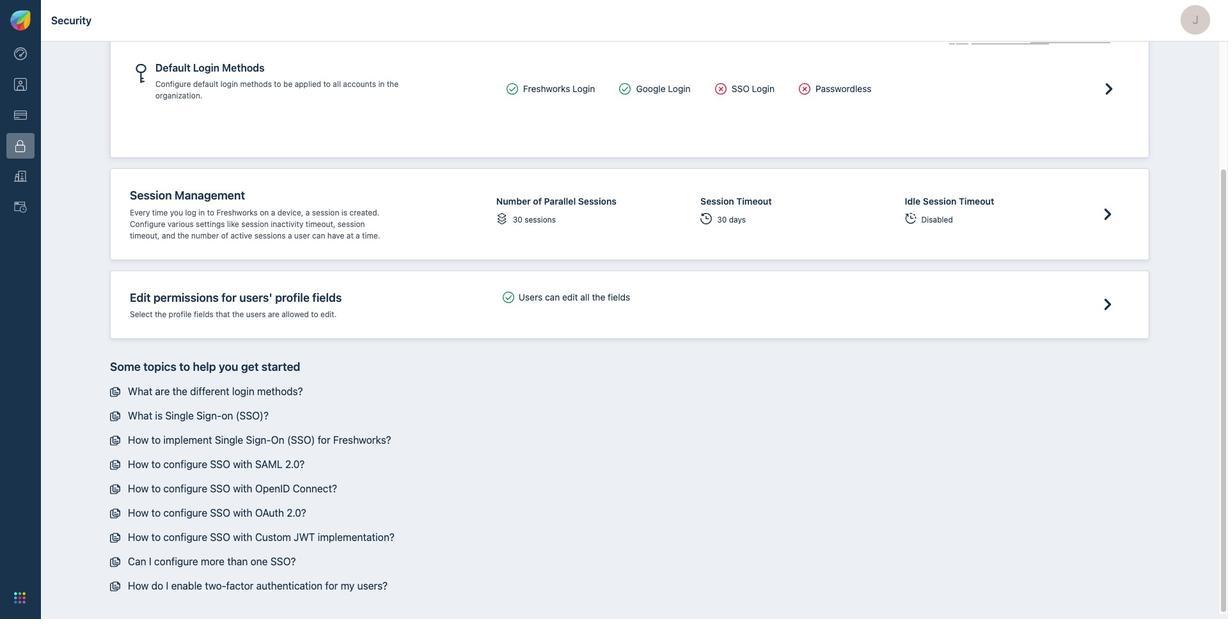 Task type: describe. For each thing, give the bounding box(es) containing it.
fields for profile
[[312, 291, 342, 304]]

1 horizontal spatial all
[[581, 292, 590, 303]]

1 horizontal spatial sign-
[[246, 434, 271, 446]]

every
[[130, 208, 150, 217]]

users can edit all the fields
[[519, 292, 631, 303]]

(sso)?
[[236, 410, 269, 421]]

configure for can i configure more than one sso?
[[154, 556, 198, 567]]

topics
[[143, 360, 177, 374]]

select
[[130, 310, 153, 319]]

oauth
[[255, 507, 284, 519]]

allowed
[[282, 310, 309, 319]]

days
[[729, 215, 746, 225]]

settings
[[196, 219, 225, 229]]

how for how to configure sso with oauth 2.0?
[[128, 507, 149, 519]]

2.0? for how to configure sso with saml 2.0?
[[285, 459, 305, 470]]

saml
[[255, 459, 283, 470]]

methods?
[[257, 386, 303, 397]]

implementation?
[[318, 532, 395, 543]]

session up active
[[241, 219, 269, 229]]

two-
[[205, 580, 226, 592]]

do
[[151, 580, 163, 592]]

a right at
[[356, 231, 360, 240]]

edit
[[563, 292, 578, 303]]

30 for 30 sessions
[[513, 215, 523, 225]]

idle
[[905, 196, 921, 207]]

default login methods configure default login methods to be applied to all accounts in the organization.
[[156, 62, 399, 101]]

profile picture image
[[1181, 5, 1211, 35]]

that
[[216, 310, 230, 319]]

configure inside default login methods configure default login methods to be applied to all accounts in the organization.
[[156, 79, 191, 89]]

log
[[185, 208, 196, 217]]

device,
[[278, 208, 304, 217]]

users image
[[14, 78, 27, 91]]

methods
[[222, 62, 265, 74]]

1 horizontal spatial freshworks
[[523, 83, 570, 94]]

what for what are the different login methods?
[[128, 386, 152, 397]]

fields for the
[[608, 292, 631, 303]]

the left different
[[172, 386, 187, 397]]

the right edit
[[592, 292, 606, 303]]

to inside session management every time you log in to freshworks on a device, a session is created. configure various settings like session inactivity timeout, session timeout, and the number of active sessions a user can have at a time.
[[207, 208, 214, 217]]

authentication
[[256, 580, 323, 592]]

how to configure sso with openid connect?
[[128, 483, 337, 494]]

connect?
[[293, 483, 337, 494]]

1 vertical spatial profile
[[169, 310, 192, 319]]

0 vertical spatial sign-
[[197, 410, 222, 421]]

configure for how to configure sso with oauth 2.0?
[[163, 507, 207, 519]]

with for openid
[[233, 483, 253, 494]]

edit.
[[321, 310, 337, 319]]

freshworks switcher image
[[14, 593, 26, 604]]

be
[[284, 79, 293, 89]]

methods
[[240, 79, 272, 89]]

than
[[227, 556, 248, 567]]

users'
[[239, 291, 273, 304]]

organization.
[[156, 91, 203, 101]]

2 horizontal spatial session
[[923, 196, 957, 207]]

configure for how to configure sso with custom jwt implementation?
[[163, 532, 207, 543]]

0 vertical spatial profile
[[275, 291, 310, 304]]

what are the different login methods?
[[128, 386, 303, 397]]

2 timeout from the left
[[959, 196, 995, 207]]

jwt
[[294, 532, 315, 543]]

1 vertical spatial timeout,
[[130, 231, 160, 240]]

openid
[[255, 483, 290, 494]]

security image
[[14, 140, 27, 152]]

how for how to configure sso with custom jwt implementation?
[[128, 532, 149, 543]]

sessions
[[578, 196, 617, 207]]

configure for how to configure sso with saml 2.0?
[[163, 459, 207, 470]]

accounts
[[343, 79, 376, 89]]

the inside session management every time you log in to freshworks on a device, a session is created. configure various settings like session inactivity timeout, session timeout, and the number of active sessions a user can have at a time.
[[178, 231, 189, 240]]

inactivity
[[271, 219, 304, 229]]

with for saml
[[233, 459, 253, 470]]

0 vertical spatial of
[[533, 196, 542, 207]]

you for time
[[170, 208, 183, 217]]

idle session timeout
[[905, 196, 995, 207]]

custom
[[255, 532, 291, 543]]

one
[[251, 556, 268, 567]]

a down 'inactivity'
[[288, 231, 292, 240]]

freshworks icon image
[[10, 10, 31, 31]]

organization image
[[14, 170, 27, 183]]

1 horizontal spatial timeout,
[[306, 219, 336, 229]]

passwordless
[[816, 83, 872, 94]]

30 for 30 days
[[717, 215, 727, 225]]

edit permissions for users' profile fields select the profile fields that the users are allowed to edit.
[[130, 291, 342, 319]]

users
[[246, 310, 266, 319]]

users?
[[357, 580, 388, 592]]

session for timeout
[[701, 196, 735, 207]]

how to configure sso with saml 2.0?
[[128, 459, 305, 470]]

with for custom
[[233, 532, 253, 543]]

audit logs image
[[14, 201, 27, 214]]

for for authentication
[[325, 580, 338, 592]]

0 horizontal spatial on
[[222, 410, 233, 421]]

time
[[152, 208, 168, 217]]

how to configure sso with custom jwt implementation?
[[128, 532, 395, 543]]

and
[[162, 231, 175, 240]]

default
[[193, 79, 218, 89]]

google login
[[636, 83, 691, 94]]

login for freshworks
[[573, 83, 595, 94]]

time.
[[362, 231, 380, 240]]

on
[[271, 434, 285, 446]]

have
[[328, 231, 345, 240]]

how to implement single sign-on (sso) for freshworks?
[[128, 434, 391, 446]]

for for (sso)
[[318, 434, 331, 446]]

0 vertical spatial single
[[165, 410, 194, 421]]

login for google
[[668, 83, 691, 94]]

started
[[262, 360, 300, 374]]

1 timeout from the left
[[737, 196, 772, 207]]

sso login
[[732, 83, 775, 94]]

30 days
[[717, 215, 746, 225]]

user
[[294, 231, 310, 240]]

0 horizontal spatial i
[[149, 556, 152, 567]]

at
[[347, 231, 354, 240]]

are inside edit permissions for users' profile fields select the profile fields that the users are allowed to edit.
[[268, 310, 280, 319]]

google
[[636, 83, 666, 94]]

(sso)
[[287, 434, 315, 446]]

parallel
[[544, 196, 576, 207]]

with for oauth
[[233, 507, 253, 519]]



Task type: vqa. For each thing, say whether or not it's contained in the screenshot.
the leftmost in
yes



Task type: locate. For each thing, give the bounding box(es) containing it.
1 vertical spatial what
[[128, 410, 152, 421]]

0 vertical spatial are
[[268, 310, 280, 319]]

0 vertical spatial on
[[260, 208, 269, 217]]

the inside default login methods configure default login methods to be applied to all accounts in the organization.
[[387, 79, 399, 89]]

0 horizontal spatial sign-
[[197, 410, 222, 421]]

session
[[312, 208, 339, 217], [241, 219, 269, 229], [338, 219, 365, 229]]

session timeout
[[701, 196, 772, 207]]

like
[[227, 219, 239, 229]]

configure down implement
[[163, 459, 207, 470]]

can inside session management every time you log in to freshworks on a device, a session is created. configure various settings like session inactivity timeout, session timeout, and the number of active sessions a user can have at a time.
[[312, 231, 325, 240]]

can
[[128, 556, 146, 567]]

number
[[496, 196, 531, 207]]

sign- down different
[[197, 410, 222, 421]]

1 vertical spatial in
[[199, 208, 205, 217]]

my subscriptions image
[[14, 109, 27, 122]]

0 vertical spatial all
[[333, 79, 341, 89]]

sso
[[732, 83, 750, 94], [210, 459, 230, 470], [210, 483, 230, 494], [210, 507, 230, 519], [210, 532, 230, 543]]

security
[[51, 15, 92, 26]]

implement
[[163, 434, 212, 446]]

1 vertical spatial are
[[155, 386, 170, 397]]

edit
[[130, 291, 151, 304]]

with up than
[[233, 532, 253, 543]]

users
[[519, 292, 543, 303]]

1 horizontal spatial session
[[701, 196, 735, 207]]

some
[[110, 360, 141, 374]]

freshworks login
[[523, 83, 595, 94]]

sso for openid
[[210, 483, 230, 494]]

the
[[387, 79, 399, 89], [178, 231, 189, 240], [592, 292, 606, 303], [155, 310, 167, 319], [232, 310, 244, 319], [172, 386, 187, 397]]

0 horizontal spatial sessions
[[255, 231, 286, 240]]

4 how from the top
[[128, 507, 149, 519]]

1 horizontal spatial profile
[[275, 291, 310, 304]]

0 horizontal spatial profile
[[169, 310, 192, 319]]

0 vertical spatial what
[[128, 386, 152, 397]]

default
[[156, 62, 191, 74]]

all inside default login methods configure default login methods to be applied to all accounts in the organization.
[[333, 79, 341, 89]]

1 horizontal spatial you
[[219, 360, 238, 374]]

1 horizontal spatial sessions
[[525, 215, 556, 225]]

5 how from the top
[[128, 532, 149, 543]]

1 30 from the left
[[513, 215, 523, 225]]

0 horizontal spatial in
[[199, 208, 205, 217]]

session inside session management every time you log in to freshworks on a device, a session is created. configure various settings like session inactivity timeout, session timeout, and the number of active sessions a user can have at a time.
[[130, 189, 172, 202]]

help
[[193, 360, 216, 374]]

factor
[[226, 580, 254, 592]]

fields left the "that"
[[194, 310, 214, 319]]

number
[[191, 231, 219, 240]]

how for how do i enable two-factor authentication for my users?
[[128, 580, 149, 592]]

are down topics
[[155, 386, 170, 397]]

for inside edit permissions for users' profile fields select the profile fields that the users are allowed to edit.
[[222, 291, 237, 304]]

are right "users"
[[268, 310, 280, 319]]

my
[[341, 580, 355, 592]]

how do i enable two-factor authentication for my users?
[[128, 580, 388, 592]]

session up disabled
[[923, 196, 957, 207]]

in
[[378, 79, 385, 89], [199, 208, 205, 217]]

of inside session management every time you log in to freshworks on a device, a session is created. configure various settings like session inactivity timeout, session timeout, and the number of active sessions a user can have at a time.
[[221, 231, 229, 240]]

timeout
[[737, 196, 772, 207], [959, 196, 995, 207]]

2 with from the top
[[233, 483, 253, 494]]

1 horizontal spatial timeout
[[959, 196, 995, 207]]

for
[[222, 291, 237, 304], [318, 434, 331, 446], [325, 580, 338, 592]]

0 vertical spatial freshworks
[[523, 83, 570, 94]]

configure up enable
[[154, 556, 198, 567]]

0 horizontal spatial timeout,
[[130, 231, 160, 240]]

can
[[312, 231, 325, 240], [545, 292, 560, 303]]

1 horizontal spatial fields
[[312, 291, 342, 304]]

freshworks
[[523, 83, 570, 94], [217, 208, 258, 217]]

some topics to help you get started
[[110, 360, 300, 374]]

1 vertical spatial i
[[166, 580, 169, 592]]

2.0? for how to configure sso with oauth 2.0?
[[287, 507, 306, 519]]

in right log
[[199, 208, 205, 217]]

how to configure sso with oauth 2.0?
[[128, 507, 306, 519]]

on inside session management every time you log in to freshworks on a device, a session is created. configure various settings like session inactivity timeout, session timeout, and the number of active sessions a user can have at a time.
[[260, 208, 269, 217]]

for right (sso)
[[318, 434, 331, 446]]

2 vertical spatial for
[[325, 580, 338, 592]]

1 horizontal spatial of
[[533, 196, 542, 207]]

30 sessions
[[513, 215, 556, 225]]

30 down 'number'
[[513, 215, 523, 225]]

is inside session management every time you log in to freshworks on a device, a session is created. configure various settings like session inactivity timeout, session timeout, and the number of active sessions a user can have at a time.
[[342, 208, 348, 217]]

i
[[149, 556, 152, 567], [166, 580, 169, 592]]

on left device, at the left top
[[260, 208, 269, 217]]

can left edit
[[545, 292, 560, 303]]

different
[[190, 386, 230, 397]]

0 horizontal spatial you
[[170, 208, 183, 217]]

profile down permissions at the left top
[[169, 310, 192, 319]]

0 horizontal spatial is
[[155, 410, 163, 421]]

1 vertical spatial can
[[545, 292, 560, 303]]

configure down every
[[130, 219, 165, 229]]

0 vertical spatial is
[[342, 208, 348, 217]]

session up time
[[130, 189, 172, 202]]

1 horizontal spatial in
[[378, 79, 385, 89]]

2 what from the top
[[128, 410, 152, 421]]

timeout right idle
[[959, 196, 995, 207]]

0 vertical spatial can
[[312, 231, 325, 240]]

sso for oauth
[[210, 507, 230, 519]]

1 horizontal spatial are
[[268, 310, 280, 319]]

0 vertical spatial timeout,
[[306, 219, 336, 229]]

get
[[241, 360, 259, 374]]

3 how from the top
[[128, 483, 149, 494]]

you up various
[[170, 208, 183, 217]]

session up at
[[338, 219, 365, 229]]

on
[[260, 208, 269, 217], [222, 410, 233, 421]]

timeout up days in the top right of the page
[[737, 196, 772, 207]]

in inside session management every time you log in to freshworks on a device, a session is created. configure various settings like session inactivity timeout, session timeout, and the number of active sessions a user can have at a time.
[[199, 208, 205, 217]]

profile up allowed
[[275, 291, 310, 304]]

disabled
[[922, 215, 953, 225]]

you inside session management every time you log in to freshworks on a device, a session is created. configure various settings like session inactivity timeout, session timeout, and the number of active sessions a user can have at a time.
[[170, 208, 183, 217]]

number of parallel sessions
[[496, 196, 617, 207]]

1 how from the top
[[128, 434, 149, 446]]

4 with from the top
[[233, 532, 253, 543]]

for up the "that"
[[222, 291, 237, 304]]

what is single sign-on (sso)?
[[128, 410, 269, 421]]

is
[[342, 208, 348, 217], [155, 410, 163, 421]]

all left accounts
[[333, 79, 341, 89]]

login down 'get' at bottom left
[[232, 386, 255, 397]]

1 vertical spatial is
[[155, 410, 163, 421]]

applied
[[295, 79, 321, 89]]

1 vertical spatial login
[[232, 386, 255, 397]]

session management every time you log in to freshworks on a device, a session is created. configure various settings like session inactivity timeout, session timeout, and the number of active sessions a user can have at a time.
[[130, 189, 380, 240]]

2.0? up jwt
[[287, 507, 306, 519]]

a right device, at the left top
[[306, 208, 310, 217]]

how for how to implement single sign-on (sso) for freshworks?
[[128, 434, 149, 446]]

configure inside session management every time you log in to freshworks on a device, a session is created. configure various settings like session inactivity timeout, session timeout, and the number of active sessions a user can have at a time.
[[130, 219, 165, 229]]

configure up organization.
[[156, 79, 191, 89]]

freshworks inside session management every time you log in to freshworks on a device, a session is created. configure various settings like session inactivity timeout, session timeout, and the number of active sessions a user can have at a time.
[[217, 208, 258, 217]]

profile
[[275, 291, 310, 304], [169, 310, 192, 319]]

in inside default login methods configure default login methods to be applied to all accounts in the organization.
[[378, 79, 385, 89]]

created.
[[350, 208, 380, 217]]

you for help
[[219, 360, 238, 374]]

1 vertical spatial you
[[219, 360, 238, 374]]

1 vertical spatial single
[[215, 434, 243, 446]]

1 horizontal spatial i
[[166, 580, 169, 592]]

login down methods
[[221, 79, 238, 89]]

various
[[168, 219, 194, 229]]

a
[[271, 208, 275, 217], [306, 208, 310, 217], [288, 231, 292, 240], [356, 231, 360, 240]]

neo admin center image
[[14, 47, 27, 60]]

0 horizontal spatial session
[[130, 189, 172, 202]]

0 vertical spatial 2.0?
[[285, 459, 305, 470]]

2 how from the top
[[128, 459, 149, 470]]

can right user
[[312, 231, 325, 240]]

the right 'select'
[[155, 310, 167, 319]]

i right do
[[166, 580, 169, 592]]

a left device, at the left top
[[271, 208, 275, 217]]

0 horizontal spatial are
[[155, 386, 170, 397]]

sso?
[[271, 556, 296, 567]]

1 vertical spatial sessions
[[255, 231, 286, 240]]

1 horizontal spatial single
[[215, 434, 243, 446]]

0 horizontal spatial single
[[165, 410, 194, 421]]

of down 'like' in the top of the page
[[221, 231, 229, 240]]

1 vertical spatial of
[[221, 231, 229, 240]]

1 vertical spatial 2.0?
[[287, 507, 306, 519]]

2 30 from the left
[[717, 215, 727, 225]]

1 horizontal spatial on
[[260, 208, 269, 217]]

with left 'saml'
[[233, 459, 253, 470]]

1 horizontal spatial 30
[[717, 215, 727, 225]]

login
[[193, 62, 220, 74], [573, 83, 595, 94], [668, 83, 691, 94], [752, 83, 775, 94]]

fields
[[312, 291, 342, 304], [608, 292, 631, 303], [194, 310, 214, 319]]

is left created.
[[342, 208, 348, 217]]

1 vertical spatial all
[[581, 292, 590, 303]]

the down various
[[178, 231, 189, 240]]

login
[[221, 79, 238, 89], [232, 386, 255, 397]]

is down topics
[[155, 410, 163, 421]]

sessions down 'inactivity'
[[255, 231, 286, 240]]

session up have
[[312, 208, 339, 217]]

1 horizontal spatial can
[[545, 292, 560, 303]]

sessions down number of parallel sessions
[[525, 215, 556, 225]]

all
[[333, 79, 341, 89], [581, 292, 590, 303]]

0 vertical spatial for
[[222, 291, 237, 304]]

of up 30 sessions
[[533, 196, 542, 207]]

3 with from the top
[[233, 507, 253, 519]]

timeout, up have
[[306, 219, 336, 229]]

single up implement
[[165, 410, 194, 421]]

sign- down "(sso)?"
[[246, 434, 271, 446]]

more
[[201, 556, 225, 567]]

0 vertical spatial login
[[221, 79, 238, 89]]

i right the can
[[149, 556, 152, 567]]

what for what is single sign-on (sso)?
[[128, 410, 152, 421]]

1 vertical spatial on
[[222, 410, 233, 421]]

0 horizontal spatial freshworks
[[217, 208, 258, 217]]

2.0? down (sso)
[[285, 459, 305, 470]]

how
[[128, 434, 149, 446], [128, 459, 149, 470], [128, 483, 149, 494], [128, 507, 149, 519], [128, 532, 149, 543], [128, 580, 149, 592]]

configure down how to configure sso with saml 2.0?
[[163, 483, 207, 494]]

can i configure more than one sso?
[[128, 556, 296, 567]]

login for default
[[193, 62, 220, 74]]

how for how to configure sso with openid connect?
[[128, 483, 149, 494]]

freshworks?
[[333, 434, 391, 446]]

30
[[513, 215, 523, 225], [717, 215, 727, 225]]

the right the "that"
[[232, 310, 244, 319]]

0 horizontal spatial of
[[221, 231, 229, 240]]

sso for saml
[[210, 459, 230, 470]]

1 vertical spatial for
[[318, 434, 331, 446]]

sessions inside session management every time you log in to freshworks on a device, a session is created. configure various settings like session inactivity timeout, session timeout, and the number of active sessions a user can have at a time.
[[255, 231, 286, 240]]

1 vertical spatial configure
[[130, 219, 165, 229]]

permissions
[[154, 291, 219, 304]]

configure
[[163, 459, 207, 470], [163, 483, 207, 494], [163, 507, 207, 519], [163, 532, 207, 543], [154, 556, 198, 567]]

timeout,
[[306, 219, 336, 229], [130, 231, 160, 240]]

0 vertical spatial i
[[149, 556, 152, 567]]

to inside edit permissions for users' profile fields select the profile fields that the users are allowed to edit.
[[311, 310, 319, 319]]

with left openid
[[233, 483, 253, 494]]

active
[[231, 231, 252, 240]]

0 horizontal spatial 30
[[513, 215, 523, 225]]

1 horizontal spatial is
[[342, 208, 348, 217]]

configure down how to configure sso with openid connect?
[[163, 507, 207, 519]]

0 horizontal spatial fields
[[194, 310, 214, 319]]

login inside default login methods configure default login methods to be applied to all accounts in the organization.
[[221, 79, 238, 89]]

2 horizontal spatial fields
[[608, 292, 631, 303]]

0 horizontal spatial can
[[312, 231, 325, 240]]

sessions
[[525, 215, 556, 225], [255, 231, 286, 240]]

login for sso
[[752, 83, 775, 94]]

of
[[533, 196, 542, 207], [221, 231, 229, 240]]

0 horizontal spatial timeout
[[737, 196, 772, 207]]

6 how from the top
[[128, 580, 149, 592]]

configure for how to configure sso with openid connect?
[[163, 483, 207, 494]]

with
[[233, 459, 253, 470], [233, 483, 253, 494], [233, 507, 253, 519], [233, 532, 253, 543]]

login inside default login methods configure default login methods to be applied to all accounts in the organization.
[[193, 62, 220, 74]]

1 vertical spatial sign-
[[246, 434, 271, 446]]

session for management
[[130, 189, 172, 202]]

timeout, down every
[[130, 231, 160, 240]]

1 vertical spatial freshworks
[[217, 208, 258, 217]]

you
[[170, 208, 183, 217], [219, 360, 238, 374]]

0 vertical spatial in
[[378, 79, 385, 89]]

in right accounts
[[378, 79, 385, 89]]

all right edit
[[581, 292, 590, 303]]

you left 'get' at bottom left
[[219, 360, 238, 374]]

session up 30 days
[[701, 196, 735, 207]]

management
[[175, 189, 245, 202]]

fields up edit.
[[312, 291, 342, 304]]

enable
[[171, 580, 202, 592]]

0 vertical spatial you
[[170, 208, 183, 217]]

single up how to configure sso with saml 2.0?
[[215, 434, 243, 446]]

to
[[274, 79, 281, 89], [324, 79, 331, 89], [207, 208, 214, 217], [311, 310, 319, 319], [179, 360, 190, 374], [151, 434, 161, 446], [151, 459, 161, 470], [151, 483, 161, 494], [151, 507, 161, 519], [151, 532, 161, 543]]

30 left days in the top right of the page
[[717, 215, 727, 225]]

0 vertical spatial sessions
[[525, 215, 556, 225]]

how for how to configure sso with saml 2.0?
[[128, 459, 149, 470]]

0 horizontal spatial all
[[333, 79, 341, 89]]

1 with from the top
[[233, 459, 253, 470]]

with down how to configure sso with openid connect?
[[233, 507, 253, 519]]

sso for custom
[[210, 532, 230, 543]]

0 vertical spatial configure
[[156, 79, 191, 89]]

for left my
[[325, 580, 338, 592]]

the right accounts
[[387, 79, 399, 89]]

on left "(sso)?"
[[222, 410, 233, 421]]

fields right edit
[[608, 292, 631, 303]]

configure up can i configure more than one sso?
[[163, 532, 207, 543]]

1 what from the top
[[128, 386, 152, 397]]



